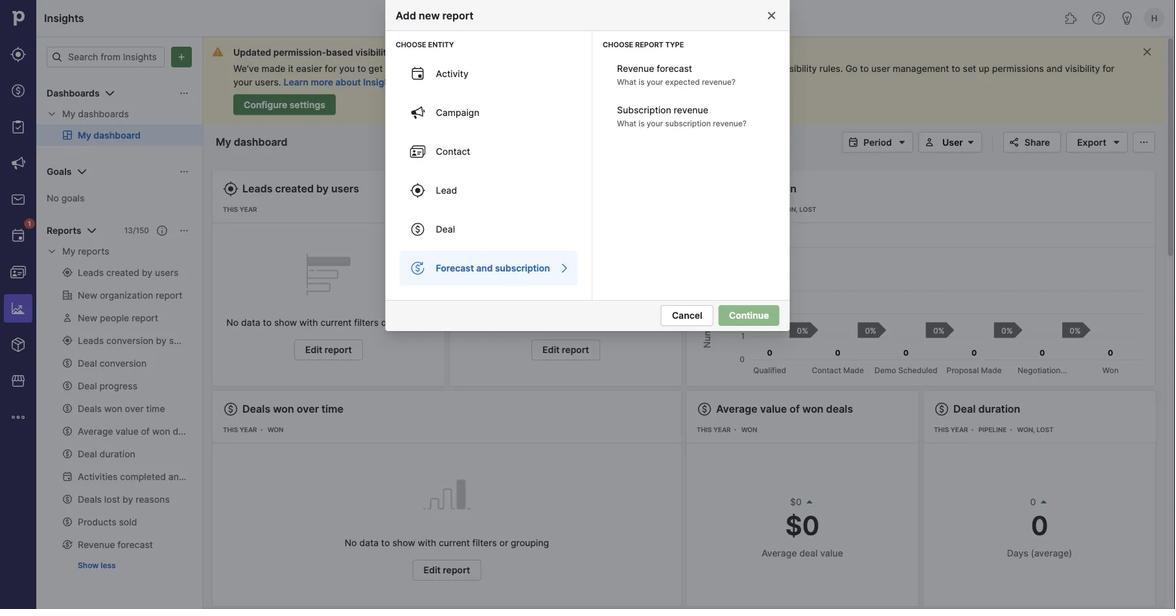 Task type: locate. For each thing, give the bounding box(es) containing it.
is inside "subscription revenue what is your subscription revenue?"
[[639, 119, 645, 128]]

2 horizontal spatial filters
[[591, 317, 616, 328]]

color positive image
[[804, 497, 815, 508], [1039, 497, 1049, 508]]

leads right lead
[[480, 182, 510, 195]]

deal conversion link
[[716, 182, 797, 195]]

permissions right up
[[992, 63, 1044, 74]]

0 horizontal spatial won, lost
[[780, 206, 817, 214]]

continue
[[729, 310, 769, 321]]

average value of won deals link
[[716, 403, 853, 416]]

leads
[[242, 182, 273, 195], [480, 182, 510, 195]]

2 horizontal spatial or
[[618, 317, 627, 328]]

1 vertical spatial my
[[62, 246, 75, 257]]

show
[[274, 317, 297, 328], [511, 317, 534, 328], [392, 537, 415, 548]]

insights down get
[[363, 77, 398, 88]]

0 horizontal spatial grouping
[[393, 317, 431, 328]]

share button
[[1003, 132, 1061, 153]]

year for deals won over time
[[240, 426, 257, 434]]

edit report for sources
[[543, 345, 589, 356]]

learn more about insights permissions and visibility link
[[284, 77, 522, 88]]

0 horizontal spatial deal
[[436, 224, 455, 235]]

contacts image
[[10, 265, 26, 280]]

2 horizontal spatial current
[[558, 317, 589, 328]]

0 horizontal spatial won
[[273, 403, 294, 416]]

1 vertical spatial goals
[[61, 193, 85, 204]]

quick help image
[[1091, 10, 1107, 26]]

1 won from the left
[[268, 426, 284, 434]]

dashboards inside button
[[47, 88, 100, 99]]

reports up my reports
[[47, 225, 81, 236]]

1 is from the top
[[639, 77, 645, 87]]

0 vertical spatial deal
[[716, 182, 739, 195]]

this year
[[223, 206, 257, 214], [223, 426, 257, 434], [697, 426, 731, 434], [934, 426, 968, 434]]

1 vertical spatial 0
[[1031, 510, 1049, 541]]

data.
[[450, 63, 472, 74]]

edit report button
[[294, 340, 363, 360], [532, 340, 600, 360], [413, 560, 481, 581]]

color positive image for 0
[[1039, 497, 1049, 508]]

add
[[396, 9, 416, 22]]

0 horizontal spatial or
[[381, 317, 390, 328]]

no data to show with current filters or grouping for users
[[226, 317, 431, 328]]

1 vertical spatial average
[[762, 548, 797, 559]]

my reports
[[62, 246, 109, 257]]

1 horizontal spatial subscription
[[665, 119, 711, 128]]

show for leads conversion by sources
[[511, 317, 534, 328]]

average for average deal value
[[762, 548, 797, 559]]

2 horizontal spatial edit report
[[543, 345, 589, 356]]

goals down goals button
[[61, 193, 85, 204]]

1 horizontal spatial current
[[439, 537, 470, 548]]

deals image
[[10, 83, 26, 99]]

subscription left color active image
[[495, 263, 550, 274]]

updated
[[233, 47, 271, 58]]

1 vertical spatial deal
[[436, 224, 455, 235]]

0 vertical spatial dashboards
[[47, 88, 100, 99]]

0 vertical spatial color secondary image
[[47, 109, 57, 119]]

with for time
[[418, 537, 436, 548]]

0 horizontal spatial color positive image
[[804, 497, 815, 508]]

no data to show with current filters or grouping
[[226, 317, 431, 328], [464, 317, 668, 328], [345, 537, 549, 548]]

Search from Insights text field
[[47, 47, 165, 67]]

color primary image
[[1142, 47, 1153, 57], [102, 86, 118, 101], [179, 88, 189, 99], [1007, 137, 1022, 147], [1136, 137, 1152, 147], [410, 144, 426, 159], [223, 181, 239, 197], [460, 181, 476, 197], [410, 183, 426, 198], [410, 222, 426, 237], [84, 223, 99, 239], [157, 226, 167, 236], [179, 226, 189, 236], [223, 402, 239, 417], [697, 402, 712, 417]]

1 horizontal spatial filters
[[472, 537, 497, 548]]

1 horizontal spatial grouping
[[511, 537, 549, 548]]

deal for deal conversion
[[716, 182, 739, 195]]

1 horizontal spatial conversion
[[741, 182, 797, 195]]

filters for sources
[[591, 317, 616, 328]]

time
[[322, 403, 344, 416]]

average value of won deals
[[716, 403, 853, 416]]

my right 1 link
[[62, 246, 75, 257]]

1
[[28, 220, 31, 228]]

color secondary image left user
[[922, 137, 937, 147]]

1 vertical spatial dashboards
[[78, 109, 129, 120]]

0 vertical spatial is
[[639, 77, 645, 87]]

average left 'deal'
[[762, 548, 797, 559]]

reports down no goals
[[78, 246, 109, 257]]

1 horizontal spatial average
[[762, 548, 797, 559]]

export button
[[1066, 132, 1128, 153]]

1 vertical spatial subscription
[[495, 263, 550, 274]]

what inside "subscription revenue what is your subscription revenue?"
[[617, 119, 637, 128]]

color secondary image for my reports
[[47, 246, 57, 257]]

0 vertical spatial what
[[617, 77, 637, 87]]

subscription
[[665, 119, 711, 128], [495, 263, 550, 274]]

color positive image up days (average)
[[1039, 497, 1049, 508]]

0 vertical spatial value
[[760, 403, 787, 416]]

1 vertical spatial color secondary image
[[922, 137, 937, 147]]

deal duration
[[954, 403, 1021, 416]]

and
[[763, 63, 780, 74], [1047, 63, 1063, 74], [456, 77, 473, 88], [476, 263, 493, 274]]

insights right access
[[541, 63, 574, 74]]

1 what from the top
[[617, 77, 637, 87]]

permissions right the pipedrive
[[709, 63, 761, 74]]

visibility down quick help image
[[1065, 63, 1100, 74]]

1 for from the left
[[325, 63, 337, 74]]

what
[[617, 77, 637, 87], [617, 119, 637, 128]]

color primary inverted image
[[174, 52, 189, 62]]

is
[[639, 77, 645, 87], [639, 119, 645, 128]]

is down subscription
[[639, 119, 645, 128]]

lost
[[800, 206, 817, 214], [1037, 426, 1054, 434]]

0 horizontal spatial show
[[274, 317, 297, 328]]

user
[[872, 63, 890, 74]]

value left the of
[[760, 403, 787, 416]]

cancel button
[[661, 305, 714, 326]]

more image
[[10, 410, 26, 425]]

sales assistant image
[[1120, 10, 1135, 26]]

subscription down revenue
[[665, 119, 711, 128]]

less
[[101, 561, 116, 570]]

average left the of
[[716, 403, 758, 416]]

current for users
[[321, 317, 352, 328]]

0 horizontal spatial choose
[[396, 40, 426, 49]]

for left you
[[325, 63, 337, 74]]

won right the of
[[803, 403, 824, 416]]

2 color positive image from the left
[[1039, 497, 1049, 508]]

1 vertical spatial won, lost
[[1017, 426, 1054, 434]]

0 horizontal spatial filters
[[354, 317, 379, 328]]

2 for from the left
[[1103, 63, 1115, 74]]

permissions down the relevant
[[400, 77, 454, 88]]

by for sources
[[571, 182, 583, 195]]

1 by from the left
[[316, 182, 329, 195]]

what down subscription
[[617, 119, 637, 128]]

this for deal duration
[[934, 426, 949, 434]]

more
[[311, 77, 333, 88]]

0 horizontal spatial won,
[[780, 206, 798, 214]]

visibility up get
[[355, 47, 392, 58]]

2 horizontal spatial grouping
[[630, 317, 668, 328]]

1 vertical spatial is
[[639, 119, 645, 128]]

report for deals won over time
[[443, 565, 470, 576]]

0 vertical spatial won, lost
[[780, 206, 817, 214]]

menu item
[[0, 290, 36, 327]]

what inside revenue forecast what is your expected revenue?
[[617, 77, 637, 87]]

forecast and subscription
[[436, 263, 550, 274]]

0 vertical spatial subscription
[[665, 119, 711, 128]]

sales inbox image
[[10, 192, 26, 207]]

0
[[1030, 497, 1036, 508], [1031, 510, 1049, 541]]

revenue?
[[702, 77, 736, 87], [713, 119, 747, 128]]

0 vertical spatial revenue?
[[702, 77, 736, 87]]

0 horizontal spatial edit report button
[[294, 340, 363, 360]]

with for users
[[300, 317, 318, 328]]

forecast
[[657, 63, 692, 74]]

days
[[1007, 548, 1029, 559]]

grouping for leads created by users
[[393, 317, 431, 328]]

0 vertical spatial reports
[[47, 225, 81, 236]]

won, down deal conversion link
[[780, 206, 798, 214]]

report for leads created by users
[[325, 345, 352, 356]]

edit report
[[305, 345, 352, 356], [543, 345, 589, 356], [424, 565, 470, 576]]

2 is from the top
[[639, 119, 645, 128]]

0 horizontal spatial subscription
[[495, 263, 550, 274]]

1 conversion from the left
[[513, 182, 568, 195]]

revenue? inside "subscription revenue what is your subscription revenue?"
[[713, 119, 747, 128]]

1 horizontal spatial leads
[[480, 182, 510, 195]]

configure
[[244, 99, 287, 110]]

0 horizontal spatial current
[[321, 317, 352, 328]]

0 vertical spatial lost
[[800, 206, 817, 214]]

revenue? for forecast
[[702, 77, 736, 87]]

2 horizontal spatial with
[[537, 317, 555, 328]]

1 horizontal spatial by
[[571, 182, 583, 195]]

what down match
[[617, 77, 637, 87]]

cancel
[[672, 310, 703, 321]]

choose entity
[[396, 40, 454, 49]]

by left sources
[[571, 182, 583, 195]]

0 vertical spatial average
[[716, 403, 758, 416]]

0 horizontal spatial with
[[300, 317, 318, 328]]

by left users
[[316, 182, 329, 195]]

or for deals won over time
[[500, 537, 508, 548]]

is for revenue
[[639, 77, 645, 87]]

won, lost down duration
[[1017, 426, 1054, 434]]

this
[[223, 206, 238, 214], [223, 426, 238, 434], [697, 426, 712, 434], [934, 426, 949, 434]]

2 my from the top
[[62, 246, 75, 257]]

activity
[[436, 68, 469, 79]]

2 conversion from the left
[[741, 182, 797, 195]]

filters for users
[[354, 317, 379, 328]]

is inside revenue forecast what is your expected revenue?
[[639, 77, 645, 87]]

dashboards down the "dashboards" button
[[78, 109, 129, 120]]

insights right home "image"
[[44, 12, 84, 24]]

or for leads conversion by sources
[[618, 317, 627, 328]]

type
[[666, 40, 684, 49]]

subscription inside "subscription revenue what is your subscription revenue?"
[[665, 119, 711, 128]]

1 horizontal spatial permissions
[[709, 63, 761, 74]]

1 vertical spatial what
[[617, 119, 637, 128]]

1 leads from the left
[[242, 182, 273, 195]]

edit for sources
[[543, 345, 560, 356]]

1 horizontal spatial for
[[1103, 63, 1115, 74]]

data inside we've made it easier for you to get to the relevant data. your access to insights data will match your pipedrive permissions and visibility rules. go to user management to set up permissions and visibility for your users.
[[577, 63, 596, 74]]

insights
[[44, 12, 84, 24], [404, 47, 439, 58], [541, 63, 574, 74], [363, 77, 398, 88]]

in
[[394, 47, 402, 58]]

period
[[864, 137, 892, 148]]

1 horizontal spatial deal
[[716, 182, 739, 195]]

for down quick help image
[[1103, 63, 1115, 74]]

your
[[645, 63, 664, 74], [233, 77, 253, 88], [647, 77, 663, 87], [647, 119, 663, 128]]

home image
[[8, 8, 28, 28]]

1 horizontal spatial edit report button
[[413, 560, 481, 581]]

dashboards up my dashboards
[[47, 88, 100, 99]]

2 horizontal spatial edit report button
[[532, 340, 600, 360]]

0 horizontal spatial leads
[[242, 182, 273, 195]]

1 horizontal spatial edit report
[[424, 565, 470, 576]]

your down revenue
[[647, 77, 663, 87]]

won, lost
[[780, 206, 817, 214], [1017, 426, 1054, 434]]

value
[[760, 403, 787, 416], [820, 548, 843, 559]]

0 vertical spatial $0
[[790, 497, 802, 508]]

1 horizontal spatial choose
[[603, 40, 634, 49]]

2 choose from the left
[[603, 40, 634, 49]]

value right 'deal'
[[820, 548, 843, 559]]

leads conversion by sources link
[[480, 182, 625, 195]]

2 vertical spatial color secondary image
[[47, 246, 57, 257]]

deal duration link
[[954, 403, 1021, 416]]

1 horizontal spatial won,
[[1017, 426, 1035, 434]]

leads left created
[[242, 182, 273, 195]]

2 by from the left
[[571, 182, 583, 195]]

2 leads from the left
[[480, 182, 510, 195]]

insights inside we've made it easier for you to get to the relevant data. your access to insights data will match your pipedrive permissions and visibility rules. go to user management to set up permissions and visibility for your users.
[[541, 63, 574, 74]]

2 vertical spatial deal
[[954, 403, 976, 416]]

0 horizontal spatial edit report
[[305, 345, 352, 356]]

color warning image
[[213, 47, 223, 57]]

is for subscription
[[639, 119, 645, 128]]

color primary image
[[767, 10, 777, 21], [52, 52, 62, 62], [410, 66, 426, 82], [410, 105, 426, 121], [846, 137, 861, 147], [895, 137, 910, 147], [1109, 137, 1125, 147], [74, 164, 90, 180], [179, 167, 189, 177], [410, 261, 426, 276], [934, 402, 950, 417]]

choose up match
[[603, 40, 634, 49]]

1 choose from the left
[[396, 40, 426, 49]]

dashboards
[[47, 88, 100, 99], [78, 109, 129, 120]]

2 horizontal spatial deal
[[954, 403, 976, 416]]

won left over
[[273, 403, 294, 416]]

0 horizontal spatial for
[[325, 63, 337, 74]]

you
[[339, 63, 355, 74]]

2 won from the left
[[741, 426, 758, 434]]

no for leads conversion by sources
[[464, 317, 476, 328]]

continue button
[[719, 305, 780, 326]]

1 color positive image from the left
[[804, 497, 815, 508]]

1 horizontal spatial won
[[741, 426, 758, 434]]

goals up no goals
[[47, 166, 72, 177]]

average deal value
[[762, 548, 843, 559]]

0 vertical spatial goals
[[47, 166, 72, 177]]

0 horizontal spatial value
[[760, 403, 787, 416]]

0 horizontal spatial edit
[[305, 345, 322, 356]]

0 vertical spatial my
[[62, 109, 75, 120]]

goals
[[47, 166, 72, 177], [61, 193, 85, 204]]

0 horizontal spatial won
[[268, 426, 284, 434]]

won down 'deals won over time' link
[[268, 426, 284, 434]]

1 horizontal spatial show
[[392, 537, 415, 548]]

choose up the
[[396, 40, 426, 49]]

deal for deal
[[436, 224, 455, 235]]

settings
[[290, 99, 325, 110]]

color active image
[[557, 261, 572, 276]]

this year for deal duration
[[934, 426, 968, 434]]

this for deals won over time
[[223, 426, 238, 434]]

period button
[[842, 132, 913, 153]]

color secondary image for my dashboards
[[47, 109, 57, 119]]

2 what from the top
[[617, 119, 637, 128]]

show for leads created by users
[[274, 317, 297, 328]]

reports
[[47, 225, 81, 236], [78, 246, 109, 257]]

0 horizontal spatial conversion
[[513, 182, 568, 195]]

revenue? inside revenue forecast what is your expected revenue?
[[702, 77, 736, 87]]

1 vertical spatial revenue?
[[713, 119, 747, 128]]

1 horizontal spatial color positive image
[[1039, 497, 1049, 508]]

my right the projects image
[[62, 109, 75, 120]]

deals won over time link
[[242, 403, 344, 416]]

show
[[78, 561, 99, 570]]

2 won from the left
[[803, 403, 824, 416]]

1 horizontal spatial or
[[500, 537, 508, 548]]

color undefined image
[[10, 228, 26, 244]]

region
[[697, 256, 1145, 376]]

won
[[273, 403, 294, 416], [803, 403, 824, 416]]

current
[[321, 317, 352, 328], [558, 317, 589, 328], [439, 537, 470, 548]]

color positive image for $0
[[804, 497, 815, 508]]

color secondary image
[[47, 109, 57, 119], [922, 137, 937, 147], [47, 246, 57, 257]]

color secondary image right the projects image
[[47, 109, 57, 119]]

edit report button for sources
[[532, 340, 600, 360]]

1 horizontal spatial won, lost
[[1017, 426, 1054, 434]]

0 horizontal spatial by
[[316, 182, 329, 195]]

my for my dashboards
[[62, 109, 75, 120]]

color positive image up 'deal'
[[804, 497, 815, 508]]

0 horizontal spatial average
[[716, 403, 758, 416]]

deal
[[716, 182, 739, 195], [436, 224, 455, 235], [954, 403, 976, 416]]

1 vertical spatial value
[[820, 548, 843, 559]]

no for deals won over time
[[345, 537, 357, 548]]

no data to show with current filters or grouping for time
[[345, 537, 549, 548]]

1 horizontal spatial edit
[[424, 565, 441, 576]]

won, lost down deal conversion link
[[780, 206, 817, 214]]

color secondary image left my reports
[[47, 246, 57, 257]]

no
[[47, 193, 59, 204], [226, 317, 239, 328], [464, 317, 476, 328], [345, 537, 357, 548]]

1 horizontal spatial lost
[[1037, 426, 1054, 434]]

2 horizontal spatial edit
[[543, 345, 560, 356]]

your down subscription
[[647, 119, 663, 128]]

average
[[716, 403, 758, 416], [762, 548, 797, 559]]

subscription
[[617, 104, 671, 115]]

won down average value of won deals
[[741, 426, 758, 434]]

is down revenue
[[639, 77, 645, 87]]

1 vertical spatial won,
[[1017, 426, 1035, 434]]

1 my from the top
[[62, 109, 75, 120]]

goals inside goals button
[[47, 166, 72, 177]]

1 horizontal spatial won
[[803, 403, 824, 416]]

won, right pipeline
[[1017, 426, 1035, 434]]

2 horizontal spatial show
[[511, 317, 534, 328]]

1 horizontal spatial with
[[418, 537, 436, 548]]

color secondary image inside user button
[[922, 137, 937, 147]]



Task type: describe. For each thing, give the bounding box(es) containing it.
leads for leads conversion by sources
[[480, 182, 510, 195]]

this year for average value of won deals
[[697, 426, 731, 434]]

year for average value of won deals
[[714, 426, 731, 434]]

share
[[1025, 137, 1050, 148]]

lead
[[436, 185, 457, 196]]

deals
[[242, 403, 270, 416]]

configure settings link
[[233, 94, 336, 115]]

visibility left "rules."
[[782, 63, 817, 74]]

or for leads created by users
[[381, 317, 390, 328]]

1 won from the left
[[273, 403, 294, 416]]

deal for deal duration
[[954, 403, 976, 416]]

leads image
[[10, 47, 26, 62]]

visibility down the your
[[475, 77, 511, 88]]

user button
[[919, 132, 982, 153]]

dashboards button
[[36, 83, 202, 104]]

leads conversion by sources
[[480, 182, 625, 195]]

data for leads conversion by sources
[[478, 317, 498, 328]]

color secondary image
[[963, 137, 979, 147]]

your down we've
[[233, 77, 253, 88]]

0 vertical spatial 0
[[1030, 497, 1036, 508]]

Search Pipedrive field
[[471, 5, 704, 31]]

this year for deals won over time
[[223, 426, 257, 434]]

your inside "subscription revenue what is your subscription revenue?"
[[647, 119, 663, 128]]

edit for time
[[424, 565, 441, 576]]

sources
[[585, 182, 625, 195]]

h
[[1151, 13, 1158, 23]]

access
[[497, 63, 527, 74]]

edit report for users
[[305, 345, 352, 356]]

my for my reports
[[62, 246, 75, 257]]

made
[[262, 63, 286, 74]]

1 horizontal spatial value
[[820, 548, 843, 559]]

get
[[369, 63, 383, 74]]

it
[[288, 63, 294, 74]]

edit report for time
[[424, 565, 470, 576]]

conversion for deal
[[741, 182, 797, 195]]

marketplace image
[[10, 373, 26, 389]]

grouping for deals won over time
[[511, 537, 549, 548]]

add new report
[[396, 9, 474, 22]]

no goals
[[47, 193, 85, 204]]

revenue forecast what is your expected revenue?
[[617, 63, 736, 87]]

created
[[275, 182, 314, 195]]

my dashboards
[[62, 109, 129, 120]]

no data to show with current filters or grouping for sources
[[464, 317, 668, 328]]

what for revenue forecast
[[617, 77, 637, 87]]

what for subscription revenue
[[617, 119, 637, 128]]

edit report button for time
[[413, 560, 481, 581]]

data for leads created by users
[[241, 317, 260, 328]]

updated permission-based visibility in insights
[[233, 47, 439, 58]]

deals won over time
[[242, 403, 344, 416]]

1 vertical spatial lost
[[1037, 426, 1054, 434]]

year for deal duration
[[951, 426, 968, 434]]

pipedrive
[[666, 63, 707, 74]]

edit report button for users
[[294, 340, 363, 360]]

with for sources
[[537, 317, 555, 328]]

campaign
[[436, 107, 480, 118]]

your right match
[[645, 63, 664, 74]]

pipeline
[[979, 426, 1007, 434]]

learn more about insights permissions and visibility
[[284, 77, 511, 88]]

up
[[979, 63, 990, 74]]

1 vertical spatial reports
[[78, 246, 109, 257]]

go
[[846, 63, 858, 74]]

0 vertical spatial won,
[[780, 206, 798, 214]]

projects image
[[10, 119, 26, 135]]

choose for what is your expected revenue?
[[603, 40, 634, 49]]

contact
[[436, 146, 470, 157]]

current for sources
[[558, 317, 589, 328]]

users
[[331, 182, 359, 195]]

current for time
[[439, 537, 470, 548]]

rules.
[[820, 63, 843, 74]]

no for leads created by users
[[226, 317, 239, 328]]

goals button
[[36, 161, 202, 182]]

the
[[397, 63, 411, 74]]

color primary image inside share button
[[1007, 137, 1022, 147]]

configure settings
[[244, 99, 325, 110]]

My dashboard field
[[213, 134, 306, 151]]

insights image
[[10, 301, 26, 316]]

show for deals won over time
[[392, 537, 415, 548]]

insights up the relevant
[[404, 47, 439, 58]]

revenue
[[617, 63, 654, 74]]

show less
[[78, 561, 116, 570]]

choose report type
[[603, 40, 684, 49]]

1 menu
[[0, 0, 36, 609]]

of
[[790, 403, 800, 416]]

duration
[[979, 403, 1021, 416]]

this for average value of won deals
[[697, 426, 712, 434]]

report for leads conversion by sources
[[562, 345, 589, 356]]

will
[[599, 63, 613, 74]]

relevant
[[413, 63, 448, 74]]

won for average
[[741, 426, 758, 434]]

campaigns image
[[10, 156, 26, 171]]

days (average)
[[1007, 548, 1072, 559]]

about
[[335, 77, 361, 88]]

leads created by users
[[242, 182, 359, 195]]

entity
[[428, 40, 454, 49]]

users.
[[255, 77, 281, 88]]

based
[[326, 47, 353, 58]]

choose for activity
[[396, 40, 426, 49]]

forecast
[[436, 263, 474, 274]]

average for average value of won deals
[[716, 403, 758, 416]]

management
[[893, 63, 949, 74]]

leads for leads created by users
[[242, 182, 273, 195]]

grouping for leads conversion by sources
[[630, 317, 668, 328]]

color primary image inside export button
[[1109, 137, 1125, 147]]

13/150
[[124, 226, 149, 235]]

new
[[419, 9, 440, 22]]

learn
[[284, 77, 309, 88]]

0 horizontal spatial lost
[[800, 206, 817, 214]]

we've
[[233, 63, 259, 74]]

over
[[297, 403, 319, 416]]

by for users
[[316, 182, 329, 195]]

user
[[943, 137, 963, 148]]

(average)
[[1031, 548, 1072, 559]]

filters for time
[[472, 537, 497, 548]]

show less button
[[73, 558, 121, 574]]

1 link
[[4, 218, 35, 250]]

match
[[615, 63, 642, 74]]

products image
[[10, 337, 26, 353]]

your inside revenue forecast what is your expected revenue?
[[647, 77, 663, 87]]

we've made it easier for you to get to the relevant data. your access to insights data will match your pipedrive permissions and visibility rules. go to user management to set up permissions and visibility for your users.
[[233, 63, 1115, 88]]

0 horizontal spatial permissions
[[400, 77, 454, 88]]

color secondary image for user
[[922, 137, 937, 147]]

2 horizontal spatial permissions
[[992, 63, 1044, 74]]

leads created by users link
[[242, 182, 359, 195]]

revenue? for revenue
[[713, 119, 747, 128]]

conversion for leads
[[513, 182, 568, 195]]

your
[[475, 63, 494, 74]]

expected
[[665, 77, 700, 87]]

revenue
[[674, 104, 709, 115]]

won for deals
[[268, 426, 284, 434]]

1 vertical spatial $0
[[786, 510, 820, 541]]

subscription revenue what is your subscription revenue?
[[617, 104, 747, 128]]

edit for users
[[305, 345, 322, 356]]

deal conversion
[[716, 182, 797, 195]]

data for deals won over time
[[360, 537, 379, 548]]

deal
[[800, 548, 818, 559]]

h button
[[1142, 5, 1168, 31]]

export
[[1077, 137, 1107, 148]]



Task type: vqa. For each thing, say whether or not it's contained in the screenshot.
second MY from the bottom
yes



